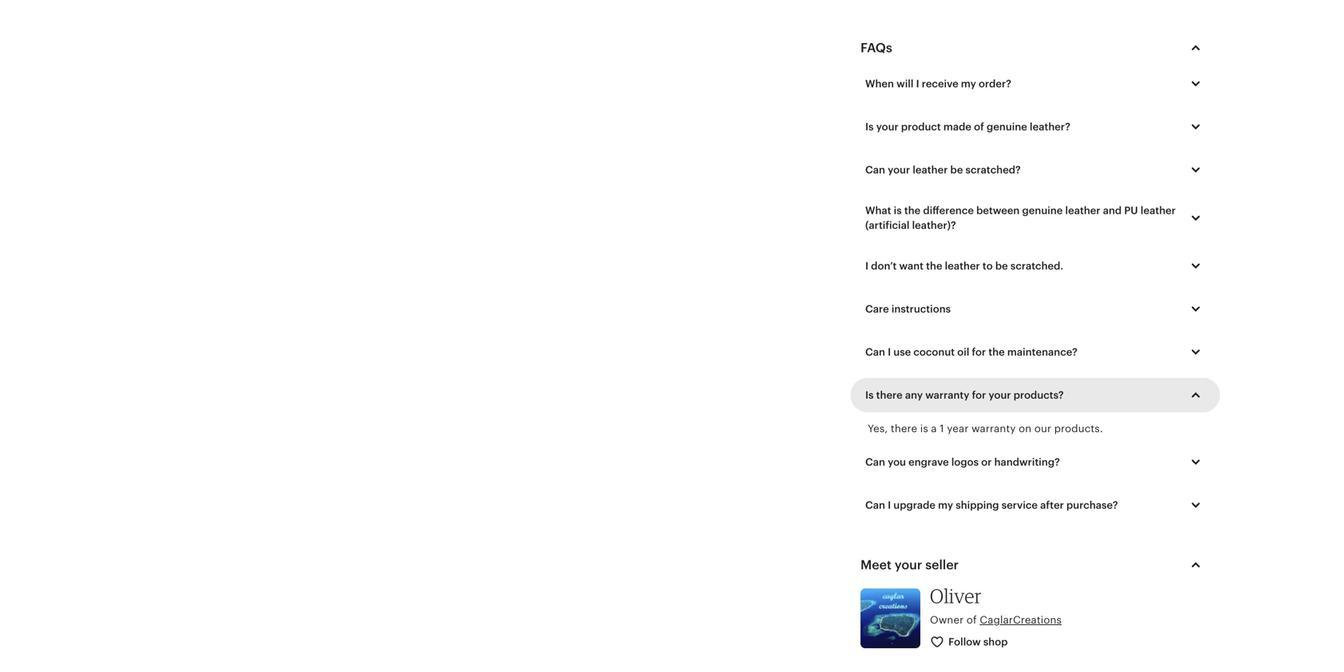 Task type: locate. For each thing, give the bounding box(es) containing it.
0 vertical spatial my
[[961, 78, 977, 90]]

my left order? at the right of page
[[961, 78, 977, 90]]

1 vertical spatial is
[[866, 390, 874, 402]]

the right oil
[[989, 346, 1005, 358]]

there left any
[[877, 390, 903, 402]]

there
[[877, 390, 903, 402], [891, 423, 918, 435]]

want
[[900, 260, 924, 272]]

2 vertical spatial the
[[989, 346, 1005, 358]]

2 horizontal spatial the
[[989, 346, 1005, 358]]

will
[[897, 78, 914, 90]]

your up 'what'
[[888, 164, 910, 176]]

is down the when
[[866, 121, 874, 133]]

genuine left leather?
[[987, 121, 1028, 133]]

meet your seller button
[[846, 547, 1220, 585]]

handwriting?
[[995, 457, 1060, 469]]

what
[[866, 205, 892, 217]]

owner
[[930, 615, 964, 627]]

is
[[894, 205, 902, 217], [921, 423, 929, 435]]

our
[[1035, 423, 1052, 435]]

i right will on the top right of page
[[916, 78, 920, 90]]

pu
[[1125, 205, 1139, 217]]

i left use
[[888, 346, 891, 358]]

i don't want the leather to be scratched.
[[866, 260, 1064, 272]]

0 vertical spatial is
[[894, 205, 902, 217]]

1 can from the top
[[866, 164, 886, 176]]

the right want at the right
[[926, 260, 943, 272]]

the up leather)?
[[905, 205, 921, 217]]

of right made
[[974, 121, 985, 133]]

engrave
[[909, 457, 949, 469]]

1
[[940, 423, 945, 435]]

genuine inside what is the difference between genuine leather and pu leather (artificial leather)?
[[1023, 205, 1063, 217]]

of inside dropdown button
[[974, 121, 985, 133]]

is inside is there any warranty for your products? dropdown button
[[866, 390, 874, 402]]

1 is from the top
[[866, 121, 874, 133]]

be
[[951, 164, 963, 176], [996, 260, 1008, 272]]

0 horizontal spatial my
[[938, 500, 954, 512]]

coconut
[[914, 346, 955, 358]]

genuine for leather
[[1023, 205, 1063, 217]]

genuine
[[987, 121, 1028, 133], [1023, 205, 1063, 217]]

is for is your product made of genuine leather?
[[866, 121, 874, 133]]

be right to
[[996, 260, 1008, 272]]

warranty right any
[[926, 390, 970, 402]]

your for seller
[[895, 559, 923, 573]]

0 vertical spatial be
[[951, 164, 963, 176]]

you
[[888, 457, 906, 469]]

leather right pu
[[1141, 205, 1176, 217]]

shipping
[[956, 500, 999, 512]]

the
[[905, 205, 921, 217], [926, 260, 943, 272], [989, 346, 1005, 358]]

1 vertical spatial for
[[972, 390, 986, 402]]

care instructions
[[866, 303, 951, 315]]

when
[[866, 78, 894, 90]]

products.
[[1055, 423, 1103, 435]]

genuine down the can your leather be scratched? "dropdown button"
[[1023, 205, 1063, 217]]

is up yes,
[[866, 390, 874, 402]]

leather
[[913, 164, 948, 176], [1066, 205, 1101, 217], [1141, 205, 1176, 217], [945, 260, 980, 272]]

between
[[977, 205, 1020, 217]]

follow
[[949, 637, 981, 649]]

0 vertical spatial the
[[905, 205, 921, 217]]

year
[[947, 423, 969, 435]]

follow shop button
[[918, 628, 1022, 658]]

oliver
[[930, 585, 982, 609]]

is for is there any warranty for your products?
[[866, 390, 874, 402]]

there inside dropdown button
[[877, 390, 903, 402]]

yes,
[[868, 423, 888, 435]]

be left scratched?
[[951, 164, 963, 176]]

is left a at the bottom of page
[[921, 423, 929, 435]]

1 vertical spatial be
[[996, 260, 1008, 272]]

1 horizontal spatial the
[[926, 260, 943, 272]]

any
[[905, 390, 923, 402]]

is
[[866, 121, 874, 133], [866, 390, 874, 402]]

0 vertical spatial is
[[866, 121, 874, 133]]

caglarcreations link
[[980, 615, 1062, 627]]

0 horizontal spatial the
[[905, 205, 921, 217]]

when will i receive my order? button
[[854, 67, 1218, 101]]

2 is from the top
[[866, 390, 874, 402]]

there right yes,
[[891, 423, 918, 435]]

your inside "dropdown button"
[[888, 164, 910, 176]]

upgrade
[[894, 500, 936, 512]]

i don't want the leather to be scratched. button
[[854, 250, 1218, 283]]

can i upgrade my shipping service after purchase? button
[[854, 489, 1218, 523]]

1 vertical spatial genuine
[[1023, 205, 1063, 217]]

your up "yes, there is a 1 year warranty on our products."
[[989, 390, 1011, 402]]

product
[[901, 121, 941, 133]]

use
[[894, 346, 911, 358]]

2 for from the top
[[972, 390, 986, 402]]

oliver image
[[861, 590, 921, 649]]

0 vertical spatial genuine
[[987, 121, 1028, 133]]

leather down product
[[913, 164, 948, 176]]

0 vertical spatial of
[[974, 121, 985, 133]]

your right meet
[[895, 559, 923, 573]]

your for product
[[877, 121, 899, 133]]

1 horizontal spatial be
[[996, 260, 1008, 272]]

warranty
[[926, 390, 970, 402], [972, 423, 1016, 435]]

can left "you"
[[866, 457, 886, 469]]

0 horizontal spatial be
[[951, 164, 963, 176]]

0 vertical spatial warranty
[[926, 390, 970, 402]]

i
[[916, 78, 920, 90], [866, 260, 869, 272], [888, 346, 891, 358], [888, 500, 891, 512]]

is inside dropdown button
[[866, 121, 874, 133]]

when will i receive my order?
[[866, 78, 1012, 90]]

care instructions button
[[854, 293, 1218, 326]]

0 vertical spatial there
[[877, 390, 903, 402]]

for up "yes, there is a 1 year warranty on our products."
[[972, 390, 986, 402]]

1 vertical spatial of
[[967, 615, 977, 627]]

can left the upgrade
[[866, 500, 886, 512]]

4 can from the top
[[866, 500, 886, 512]]

your left product
[[877, 121, 899, 133]]

1 for from the top
[[972, 346, 986, 358]]

0 vertical spatial for
[[972, 346, 986, 358]]

1 vertical spatial the
[[926, 260, 943, 272]]

there for yes,
[[891, 423, 918, 435]]

warranty left on
[[972, 423, 1016, 435]]

leather left to
[[945, 260, 980, 272]]

for inside can i use coconut oil for the maintenance? dropdown button
[[972, 346, 986, 358]]

can left use
[[866, 346, 886, 358]]

is there any warranty for your products?
[[866, 390, 1064, 402]]

can i use coconut oil for the maintenance? button
[[854, 336, 1218, 369]]

oil
[[958, 346, 970, 358]]

1 horizontal spatial my
[[961, 78, 977, 90]]

of
[[974, 121, 985, 133], [967, 615, 977, 627]]

and
[[1103, 205, 1122, 217]]

0 horizontal spatial warranty
[[926, 390, 970, 402]]

for
[[972, 346, 986, 358], [972, 390, 986, 402]]

1 vertical spatial there
[[891, 423, 918, 435]]

of inside "oliver owner of caglarcreations"
[[967, 615, 977, 627]]

warranty inside dropdown button
[[926, 390, 970, 402]]

is up (artificial
[[894, 205, 902, 217]]

0 horizontal spatial is
[[894, 205, 902, 217]]

my right the upgrade
[[938, 500, 954, 512]]

on
[[1019, 423, 1032, 435]]

1 horizontal spatial warranty
[[972, 423, 1016, 435]]

faqs button
[[846, 29, 1220, 67]]

for right oil
[[972, 346, 986, 358]]

purchase?
[[1067, 500, 1118, 512]]

your
[[877, 121, 899, 133], [888, 164, 910, 176], [989, 390, 1011, 402], [895, 559, 923, 573]]

is your product made of genuine leather? button
[[854, 110, 1218, 144]]

3 can from the top
[[866, 457, 886, 469]]

can your leather be scratched? button
[[854, 153, 1218, 187]]

my
[[961, 78, 977, 90], [938, 500, 954, 512]]

1 vertical spatial my
[[938, 500, 954, 512]]

can
[[866, 164, 886, 176], [866, 346, 886, 358], [866, 457, 886, 469], [866, 500, 886, 512]]

scratched.
[[1011, 260, 1064, 272]]

1 vertical spatial is
[[921, 423, 929, 435]]

2 can from the top
[[866, 346, 886, 358]]

can up 'what'
[[866, 164, 886, 176]]

of up follow shop button
[[967, 615, 977, 627]]

can inside "dropdown button"
[[866, 164, 886, 176]]

is inside what is the difference between genuine leather and pu leather (artificial leather)?
[[894, 205, 902, 217]]



Task type: vqa. For each thing, say whether or not it's contained in the screenshot.
40.11 at the right bottom of page
no



Task type: describe. For each thing, give the bounding box(es) containing it.
after
[[1041, 500, 1064, 512]]

genuine for leather?
[[987, 121, 1028, 133]]

can you engrave logos or handwriting? button
[[854, 446, 1218, 480]]

don't
[[871, 260, 897, 272]]

service
[[1002, 500, 1038, 512]]

logos
[[952, 457, 979, 469]]

is there any warranty for your products? button
[[854, 379, 1218, 412]]

can your leather be scratched?
[[866, 164, 1021, 176]]

follow shop
[[949, 637, 1008, 649]]

what is the difference between genuine leather and pu leather (artificial leather)?
[[866, 205, 1176, 231]]

leather inside the can your leather be scratched? "dropdown button"
[[913, 164, 948, 176]]

there for is
[[877, 390, 903, 402]]

order?
[[979, 78, 1012, 90]]

yes, there is a 1 year warranty on our products.
[[868, 423, 1103, 435]]

can for can i use coconut oil for the maintenance?
[[866, 346, 886, 358]]

difference
[[923, 205, 974, 217]]

scratched?
[[966, 164, 1021, 176]]

can for can i upgrade my shipping service after purchase?
[[866, 500, 886, 512]]

leather left and
[[1066, 205, 1101, 217]]

instructions
[[892, 303, 951, 315]]

a
[[931, 423, 937, 435]]

the inside what is the difference between genuine leather and pu leather (artificial leather)?
[[905, 205, 921, 217]]

1 vertical spatial warranty
[[972, 423, 1016, 435]]

products?
[[1014, 390, 1064, 402]]

or
[[982, 457, 992, 469]]

can i use coconut oil for the maintenance?
[[866, 346, 1078, 358]]

oliver owner of caglarcreations
[[930, 585, 1062, 627]]

can for can you engrave logos or handwriting?
[[866, 457, 886, 469]]

can i upgrade my shipping service after purchase?
[[866, 500, 1118, 512]]

be inside dropdown button
[[996, 260, 1008, 272]]

meet
[[861, 559, 892, 573]]

for inside is there any warranty for your products? dropdown button
[[972, 390, 986, 402]]

i left the upgrade
[[888, 500, 891, 512]]

maintenance?
[[1008, 346, 1078, 358]]

leather inside dropdown button
[[945, 260, 980, 272]]

can for can your leather be scratched?
[[866, 164, 886, 176]]

(artificial
[[866, 219, 910, 231]]

made
[[944, 121, 972, 133]]

what is the difference between genuine leather and pu leather (artificial leather)? button
[[854, 197, 1218, 240]]

receive
[[922, 78, 959, 90]]

shop
[[984, 637, 1008, 649]]

leather)?
[[912, 219, 956, 231]]

caglarcreations
[[980, 615, 1062, 627]]

be inside "dropdown button"
[[951, 164, 963, 176]]

i left the don't
[[866, 260, 869, 272]]

1 horizontal spatial is
[[921, 423, 929, 435]]

meet your seller
[[861, 559, 959, 573]]

care
[[866, 303, 889, 315]]

faqs
[[861, 41, 893, 55]]

leather?
[[1030, 121, 1071, 133]]

to
[[983, 260, 993, 272]]

your for leather
[[888, 164, 910, 176]]

seller
[[926, 559, 959, 573]]

can you engrave logos or handwriting?
[[866, 457, 1060, 469]]

is your product made of genuine leather?
[[866, 121, 1071, 133]]



